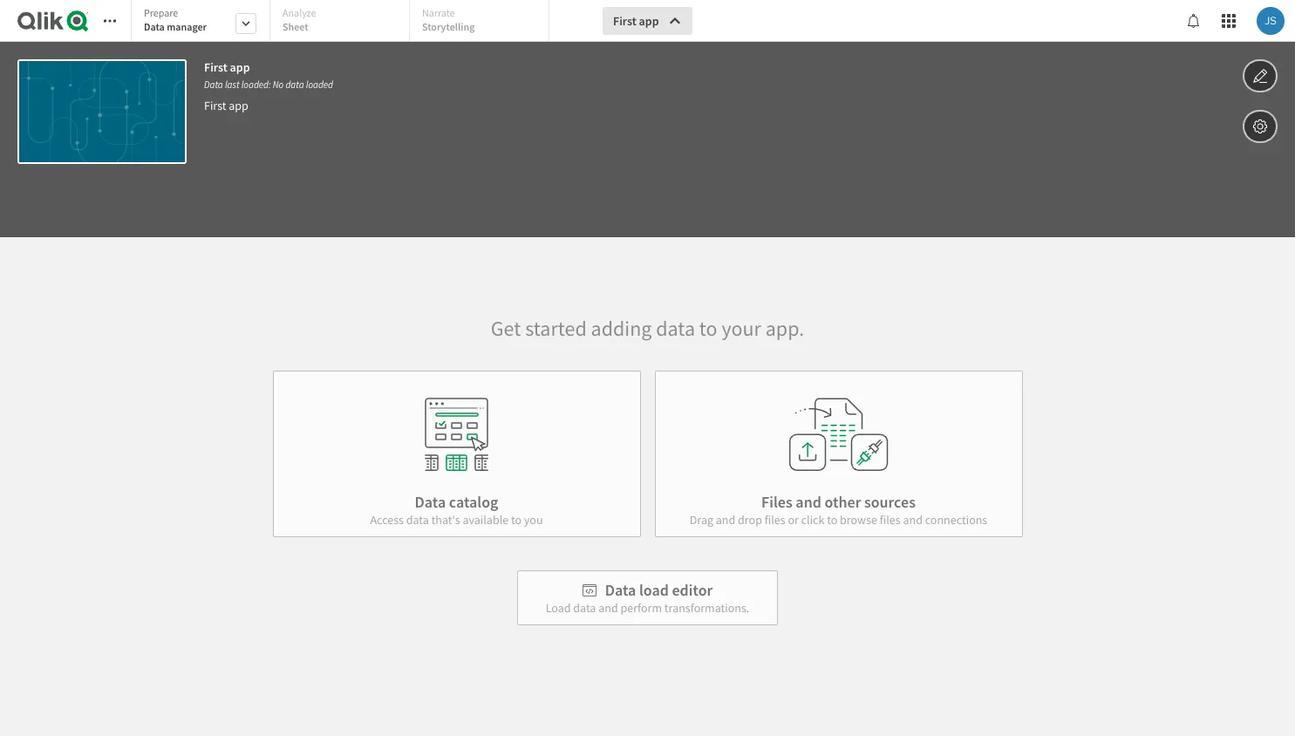 Task type: describe. For each thing, give the bounding box(es) containing it.
connections
[[925, 512, 988, 528]]

data inside "first app data last loaded: no data loaded first app"
[[286, 79, 304, 91]]

1 files from the left
[[765, 512, 786, 528]]

transformations.
[[665, 600, 750, 616]]

and right files
[[796, 492, 822, 512]]

started
[[525, 315, 587, 342]]

data left load
[[605, 580, 636, 600]]

data right load
[[573, 600, 596, 616]]

drag
[[690, 512, 714, 528]]

app for first app data last loaded: no data loaded first app
[[230, 59, 250, 75]]

first app
[[613, 13, 659, 29]]

that's
[[432, 512, 460, 528]]

files and other sources drag and drop files or click to browse files and connections
[[690, 492, 988, 528]]

edit image
[[1253, 65, 1268, 86]]

perform
[[621, 600, 662, 616]]

and left perform
[[599, 600, 618, 616]]

app.
[[766, 315, 805, 342]]

2 vertical spatial first
[[204, 98, 226, 113]]

catalog
[[449, 492, 499, 512]]

drop
[[738, 512, 762, 528]]

and right drag
[[716, 512, 736, 528]]

jacob simon image
[[1257, 7, 1285, 35]]

1 horizontal spatial to
[[700, 315, 718, 342]]

manager
[[167, 20, 207, 33]]

last
[[225, 79, 240, 91]]

data right adding
[[656, 315, 695, 342]]

load
[[639, 580, 669, 600]]

first for first app data last loaded: no data loaded first app
[[204, 59, 227, 75]]

get
[[491, 315, 521, 342]]

loaded
[[306, 79, 333, 91]]

2 vertical spatial app
[[229, 98, 249, 113]]

prepare data manager
[[144, 6, 207, 33]]



Task type: vqa. For each thing, say whether or not it's contained in the screenshot.
Search text field
no



Task type: locate. For each thing, give the bounding box(es) containing it.
or
[[788, 512, 799, 528]]

load
[[546, 600, 571, 616]]

files
[[762, 492, 793, 512]]

to
[[700, 315, 718, 342], [511, 512, 522, 528], [827, 512, 838, 528]]

data left 'catalog'
[[415, 492, 446, 512]]

data left "last"
[[204, 79, 223, 91]]

data inside data catalog access data that's available to you
[[406, 512, 429, 528]]

to left your
[[700, 315, 718, 342]]

access
[[370, 512, 404, 528]]

toolbar containing first app
[[0, 0, 1296, 237]]

to left you
[[511, 512, 522, 528]]

0 vertical spatial first
[[613, 13, 637, 29]]

browse
[[840, 512, 878, 528]]

files right browse
[[880, 512, 901, 528]]

get started adding data to your app. application
[[0, 0, 1296, 736]]

first
[[613, 13, 637, 29], [204, 59, 227, 75], [204, 98, 226, 113]]

first inside button
[[613, 13, 637, 29]]

click
[[801, 512, 825, 528]]

1 horizontal spatial files
[[880, 512, 901, 528]]

0 horizontal spatial to
[[511, 512, 522, 528]]

get started adding data to your app.
[[491, 315, 805, 342]]

toolbar
[[0, 0, 1296, 237]]

available
[[463, 512, 509, 528]]

data down prepare
[[144, 20, 165, 33]]

2 files from the left
[[880, 512, 901, 528]]

to right click
[[827, 512, 838, 528]]

files
[[765, 512, 786, 528], [880, 512, 901, 528]]

prepare
[[144, 6, 178, 19]]

and left connections
[[903, 512, 923, 528]]

data inside data catalog access data that's available to you
[[415, 492, 446, 512]]

first app data last loaded: no data loaded first app
[[204, 59, 333, 113]]

other
[[825, 492, 861, 512]]

data inside "first app data last loaded: no data loaded first app"
[[204, 79, 223, 91]]

adding
[[591, 315, 652, 342]]

first for first app
[[613, 13, 637, 29]]

0 vertical spatial app
[[639, 13, 659, 29]]

app
[[639, 13, 659, 29], [230, 59, 250, 75], [229, 98, 249, 113]]

1 vertical spatial first
[[204, 59, 227, 75]]

editor
[[672, 580, 713, 600]]

loaded:
[[241, 79, 271, 91]]

load data and perform transformations.
[[546, 600, 750, 616]]

sources
[[864, 492, 916, 512]]

first app button
[[603, 7, 692, 35]]

0 horizontal spatial files
[[765, 512, 786, 528]]

2 horizontal spatial to
[[827, 512, 838, 528]]

data left the that's
[[406, 512, 429, 528]]

you
[[524, 512, 543, 528]]

no
[[273, 79, 284, 91]]

app inside button
[[639, 13, 659, 29]]

app options image
[[1253, 116, 1268, 137]]

data
[[286, 79, 304, 91], [656, 315, 695, 342], [406, 512, 429, 528], [573, 600, 596, 616]]

to inside data catalog access data that's available to you
[[511, 512, 522, 528]]

data load editor
[[605, 580, 713, 600]]

your
[[722, 315, 762, 342]]

data inside prepare data manager
[[144, 20, 165, 33]]

data catalog access data that's available to you
[[370, 492, 543, 528]]

app for first app
[[639, 13, 659, 29]]

1 vertical spatial app
[[230, 59, 250, 75]]

files left or
[[765, 512, 786, 528]]

data right no on the left of page
[[286, 79, 304, 91]]

and
[[796, 492, 822, 512], [716, 512, 736, 528], [903, 512, 923, 528], [599, 600, 618, 616]]

data
[[144, 20, 165, 33], [204, 79, 223, 91], [415, 492, 446, 512], [605, 580, 636, 600]]

to inside files and other sources drag and drop files or click to browse files and connections
[[827, 512, 838, 528]]



